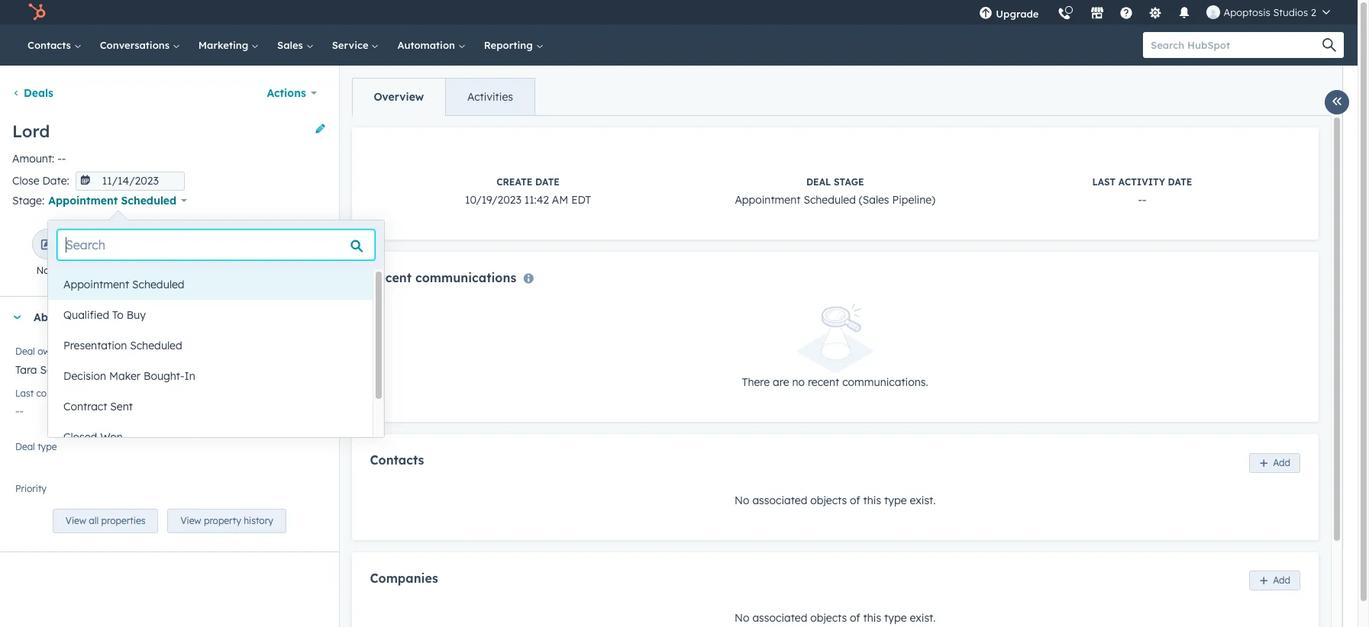 Task type: locate. For each thing, give the bounding box(es) containing it.
associated for companies
[[753, 612, 808, 625]]

email image
[[89, 238, 103, 253]]

maker
[[109, 370, 141, 383]]

no associated objects of this type exist. for companies
[[735, 612, 936, 625]]

presentation scheduled button
[[48, 331, 373, 361]]

of
[[850, 494, 860, 508], [850, 612, 860, 625]]

add button for contacts
[[1250, 453, 1301, 473]]

1 no from the top
[[735, 494, 750, 508]]

:
[[52, 152, 54, 166]]

add for companies
[[1273, 575, 1291, 586]]

call
[[137, 265, 153, 277]]

2 associated from the top
[[753, 612, 808, 625]]

no for companies
[[735, 612, 750, 625]]

scheduled
[[804, 193, 856, 207], [121, 194, 177, 208], [132, 278, 184, 292], [130, 339, 182, 353]]

view left all
[[66, 516, 86, 527]]

service link
[[323, 24, 388, 66]]

1 vertical spatial exist.
[[910, 612, 936, 625]]

upgrade image
[[979, 7, 993, 21]]

no for contacts
[[735, 494, 750, 508]]

date up 11:42
[[535, 176, 560, 188]]

marketplaces button
[[1082, 0, 1114, 24]]

objects for companies
[[811, 612, 847, 625]]

0 vertical spatial this
[[69, 311, 88, 325]]

overview link
[[352, 79, 445, 115]]

exist. for companies
[[910, 612, 936, 625]]

priority
[[15, 484, 47, 495]]

select an option
[[15, 490, 97, 503]]

recent
[[370, 270, 412, 286]]

1 vertical spatial last
[[15, 388, 34, 400]]

list box
[[48, 270, 384, 453]]

1 horizontal spatial view
[[181, 516, 201, 527]]

scheduled down the stage
[[804, 193, 856, 207]]

1 date from the left
[[535, 176, 560, 188]]

deal for deal stage appointment scheduled (sales pipeline)
[[806, 176, 831, 188]]

contract sent
[[63, 400, 133, 414]]

1 horizontal spatial last
[[1092, 176, 1116, 188]]

date right activity
[[1168, 176, 1193, 188]]

deal up tara
[[15, 346, 35, 358]]

last activity date --
[[1092, 176, 1193, 207]]

1 vertical spatial contacts
[[370, 453, 424, 468]]

0 vertical spatial add
[[1273, 457, 1291, 469]]

bought-
[[144, 370, 184, 383]]

communications.
[[843, 376, 928, 390]]

2 vertical spatial type
[[884, 612, 907, 625]]

call image
[[138, 238, 152, 253]]

no associated objects of this type exist.
[[735, 494, 936, 508], [735, 612, 936, 625]]

contacts
[[27, 39, 74, 51], [370, 453, 424, 468]]

about
[[34, 311, 66, 325]]

1 view from the left
[[66, 516, 86, 527]]

date
[[535, 176, 560, 188], [1168, 176, 1193, 188]]

2 add from the top
[[1273, 575, 1291, 586]]

service
[[332, 39, 372, 51]]

0 horizontal spatial view
[[66, 516, 86, 527]]

0 vertical spatial of
[[850, 494, 860, 508]]

0 horizontal spatial date
[[535, 176, 560, 188]]

deal for deal type
[[15, 442, 35, 453]]

deal inside deal stage appointment scheduled (sales pipeline)
[[806, 176, 831, 188]]

1 no associated objects of this type exist. from the top
[[735, 494, 936, 508]]

in
[[184, 370, 195, 383]]

add button
[[1250, 453, 1301, 473], [1250, 571, 1301, 591]]

Last contacted text field
[[15, 397, 323, 422]]

marketplaces image
[[1091, 7, 1105, 21]]

1 vertical spatial no
[[735, 612, 750, 625]]

apoptosis
[[1224, 6, 1271, 18]]

0 vertical spatial no
[[735, 494, 750, 508]]

0 vertical spatial appointment scheduled
[[48, 194, 177, 208]]

0 vertical spatial last
[[1092, 176, 1116, 188]]

0 vertical spatial no associated objects of this type exist.
[[735, 494, 936, 508]]

hubspot image
[[27, 3, 46, 21]]

no
[[735, 494, 750, 508], [735, 612, 750, 625]]

qualified to buy
[[63, 309, 146, 322]]

sales
[[277, 39, 306, 51]]

more image
[[285, 238, 298, 253]]

1 of from the top
[[850, 494, 860, 508]]

deal
[[806, 176, 831, 188], [15, 346, 35, 358], [15, 442, 35, 453]]

select
[[15, 490, 46, 503]]

objects
[[811, 494, 847, 508], [811, 612, 847, 625]]

automation link
[[388, 24, 475, 66]]

appointment inside button
[[63, 278, 129, 292]]

appointment
[[735, 193, 801, 207], [48, 194, 118, 208], [63, 278, 129, 292]]

2 objects from the top
[[811, 612, 847, 625]]

0 horizontal spatial last
[[15, 388, 34, 400]]

recent
[[808, 376, 840, 390]]

2 of from the top
[[850, 612, 860, 625]]

sales link
[[268, 24, 323, 66]]

add button for companies
[[1250, 571, 1301, 591]]

2 no from the top
[[735, 612, 750, 625]]

2 add button from the top
[[1250, 571, 1301, 591]]

about this deal
[[34, 311, 115, 325]]

decision
[[63, 370, 106, 383]]

0 vertical spatial deal
[[806, 176, 831, 188]]

navigation
[[352, 78, 535, 116]]

are
[[773, 376, 789, 390]]

1 associated from the top
[[753, 494, 808, 508]]

conversations link
[[91, 24, 189, 66]]

2 no associated objects of this type exist. from the top
[[735, 612, 936, 625]]

am
[[552, 193, 568, 207]]

view left property
[[181, 516, 201, 527]]

decision maker bought-in button
[[48, 361, 373, 392]]

contacts link
[[18, 24, 91, 66]]

last
[[1092, 176, 1116, 188], [15, 388, 34, 400]]

2 date from the left
[[1168, 176, 1193, 188]]

deals
[[24, 86, 53, 100]]

1 vertical spatial no associated objects of this type exist.
[[735, 612, 936, 625]]

tara schultz
[[15, 364, 76, 377]]

2 exist. from the top
[[910, 612, 936, 625]]

last left activity
[[1092, 176, 1116, 188]]

this for companies
[[863, 612, 881, 625]]

0 vertical spatial add button
[[1250, 453, 1301, 473]]

1 vertical spatial add
[[1273, 575, 1291, 586]]

1 add button from the top
[[1250, 453, 1301, 473]]

1 vertical spatial deal
[[15, 346, 35, 358]]

last down tara
[[15, 388, 34, 400]]

date inside last activity date --
[[1168, 176, 1193, 188]]

exist.
[[910, 494, 936, 508], [910, 612, 936, 625]]

task
[[184, 265, 203, 277]]

deal
[[92, 311, 115, 325]]

closed won
[[63, 431, 123, 445]]

deal type
[[15, 442, 57, 453]]

recent communications
[[370, 270, 517, 286]]

2 vertical spatial this
[[863, 612, 881, 625]]

create
[[497, 176, 533, 188]]

menu
[[970, 0, 1340, 30]]

-
[[57, 152, 62, 166], [62, 152, 66, 166], [1138, 193, 1143, 207], [1143, 193, 1147, 207]]

marketing link
[[189, 24, 268, 66]]

1 vertical spatial this
[[863, 494, 881, 508]]

appointment scheduled down mm/dd/yyyy text box
[[48, 194, 177, 208]]

no
[[792, 376, 805, 390]]

decision maker bought-in
[[63, 370, 195, 383]]

sent
[[110, 400, 133, 414]]

1 add from the top
[[1273, 457, 1291, 469]]

deal left the stage
[[806, 176, 831, 188]]

1 vertical spatial add button
[[1250, 571, 1301, 591]]

stage
[[834, 176, 864, 188]]

1 horizontal spatial date
[[1168, 176, 1193, 188]]

create date 10/19/2023 11:42 am edt
[[465, 176, 591, 207]]

meeting image
[[236, 238, 250, 253]]

0 vertical spatial objects
[[811, 494, 847, 508]]

Search search field
[[57, 230, 375, 260]]

last inside last activity date --
[[1092, 176, 1116, 188]]

0 vertical spatial exist.
[[910, 494, 936, 508]]

0 vertical spatial associated
[[753, 494, 808, 508]]

apoptosis studios 2
[[1224, 6, 1317, 18]]

1 vertical spatial associated
[[753, 612, 808, 625]]

view
[[66, 516, 86, 527], [181, 516, 201, 527]]

scheduled up tara schultz popup button
[[130, 339, 182, 353]]

2 vertical spatial deal
[[15, 442, 35, 453]]

1 exist. from the top
[[910, 494, 936, 508]]

amount
[[12, 152, 52, 166]]

type
[[38, 442, 57, 453], [884, 494, 907, 508], [884, 612, 907, 625]]

deal stage appointment scheduled (sales pipeline)
[[735, 176, 936, 207]]

deal up priority
[[15, 442, 35, 453]]

1 vertical spatial appointment scheduled
[[63, 278, 184, 292]]

list box containing appointment scheduled
[[48, 270, 384, 453]]

no associated objects of this type exist. for contacts
[[735, 494, 936, 508]]

communications
[[415, 270, 517, 286]]

last for last activity date --
[[1092, 176, 1116, 188]]

appointment inside deal stage appointment scheduled (sales pipeline)
[[735, 193, 801, 207]]

1 vertical spatial type
[[884, 494, 907, 508]]

0 horizontal spatial contacts
[[27, 39, 74, 51]]

automation
[[397, 39, 458, 51]]

associated for contacts
[[753, 494, 808, 508]]

note image
[[40, 238, 54, 253]]

presentation scheduled
[[63, 339, 182, 353]]

edt
[[571, 193, 591, 207]]

1 vertical spatial objects
[[811, 612, 847, 625]]

appointment scheduled down call
[[63, 278, 184, 292]]

scheduled down mm/dd/yyyy text box
[[121, 194, 177, 208]]

1 vertical spatial of
[[850, 612, 860, 625]]

1 objects from the top
[[811, 494, 847, 508]]

date:
[[42, 174, 69, 188]]

2 view from the left
[[181, 516, 201, 527]]

0 vertical spatial type
[[38, 442, 57, 453]]

qualified to buy button
[[48, 300, 373, 331]]



Task type: describe. For each thing, give the bounding box(es) containing it.
scheduled inside deal stage appointment scheduled (sales pipeline)
[[804, 193, 856, 207]]

companies
[[370, 571, 438, 586]]

overview
[[374, 90, 424, 104]]

scheduled down call
[[132, 278, 184, 292]]

pipeline)
[[892, 193, 936, 207]]

schultz
[[40, 364, 76, 377]]

2
[[1311, 6, 1317, 18]]

close
[[12, 174, 39, 188]]

10/19/2023
[[465, 193, 522, 207]]

MM/DD/YYYY text field
[[75, 172, 185, 191]]

email
[[84, 265, 108, 277]]

help button
[[1114, 0, 1140, 24]]

add for contacts
[[1273, 457, 1291, 469]]

date inside "create date 10/19/2023 11:42 am edt"
[[535, 176, 560, 188]]

reporting
[[484, 39, 536, 51]]

owner
[[38, 346, 64, 358]]

help image
[[1120, 7, 1134, 21]]

properties
[[101, 516, 145, 527]]

of for contacts
[[850, 494, 860, 508]]

type for companies
[[884, 612, 907, 625]]

actions
[[267, 86, 306, 100]]

notifications button
[[1172, 0, 1198, 24]]

deal owner
[[15, 346, 64, 358]]

navigation containing overview
[[352, 78, 535, 116]]

reporting link
[[475, 24, 553, 66]]

11:42
[[525, 193, 549, 207]]

activities link
[[445, 79, 535, 115]]

studios
[[1273, 6, 1308, 18]]

lord
[[12, 121, 50, 142]]

task image
[[187, 238, 201, 253]]

note
[[37, 265, 58, 277]]

tara schultz button
[[15, 355, 323, 380]]

search button
[[1315, 32, 1344, 58]]

buy
[[127, 309, 146, 322]]

settings image
[[1149, 7, 1163, 21]]

appointment scheduled button
[[48, 270, 373, 300]]

closed
[[63, 431, 97, 445]]

appointment inside popup button
[[48, 194, 118, 208]]

calling icon image
[[1058, 8, 1072, 21]]

menu containing apoptosis studios 2
[[970, 0, 1340, 30]]

(sales
[[859, 193, 889, 207]]

upgrade
[[996, 8, 1039, 20]]

more
[[281, 265, 302, 277]]

exist. for contacts
[[910, 494, 936, 508]]

select an option button
[[15, 481, 323, 507]]

activities
[[467, 90, 513, 104]]

last for last contacted
[[15, 388, 34, 400]]

view for view all properties
[[66, 516, 86, 527]]

view all properties link
[[53, 510, 158, 534]]

won
[[100, 431, 123, 445]]

contract
[[63, 400, 107, 414]]

search image
[[1323, 38, 1337, 52]]

marketing
[[198, 39, 251, 51]]

of for companies
[[850, 612, 860, 625]]

scheduled inside popup button
[[121, 194, 177, 208]]

objects for contacts
[[811, 494, 847, 508]]

activity
[[1119, 176, 1165, 188]]

notifications image
[[1178, 7, 1192, 21]]

deal for deal owner
[[15, 346, 35, 358]]

appointment scheduled button
[[44, 191, 197, 211]]

calling icon button
[[1052, 2, 1078, 24]]

type for contacts
[[884, 494, 907, 508]]

there
[[742, 376, 770, 390]]

caret image
[[12, 316, 21, 320]]

closed won button
[[48, 422, 373, 453]]

option
[[64, 490, 97, 503]]

deals link
[[12, 86, 53, 100]]

an
[[49, 490, 61, 503]]

about this deal button
[[0, 297, 323, 338]]

meeting
[[225, 265, 260, 277]]

view property history
[[181, 516, 273, 527]]

settings link
[[1140, 0, 1172, 24]]

hubspot link
[[18, 3, 57, 21]]

tara schultz image
[[1207, 5, 1221, 19]]

contacted
[[36, 388, 80, 400]]

this for contacts
[[863, 494, 881, 508]]

property
[[204, 516, 241, 527]]

history
[[244, 516, 273, 527]]

last contacted
[[15, 388, 80, 400]]

to
[[112, 309, 124, 322]]

actions button
[[257, 78, 327, 108]]

0 vertical spatial contacts
[[27, 39, 74, 51]]

close date:
[[12, 174, 69, 188]]

contract sent button
[[48, 392, 373, 422]]

appointment scheduled inside popup button
[[48, 194, 177, 208]]

Search HubSpot search field
[[1143, 32, 1330, 58]]

this inside dropdown button
[[69, 311, 88, 325]]

there are no recent communications.
[[742, 376, 928, 390]]

appointment scheduled inside button
[[63, 278, 184, 292]]

view for view property history
[[181, 516, 201, 527]]

apoptosis studios 2 button
[[1198, 0, 1340, 24]]

conversations
[[100, 39, 172, 51]]

1 horizontal spatial contacts
[[370, 453, 424, 468]]

amount : --
[[12, 152, 66, 166]]



Task type: vqa. For each thing, say whether or not it's contained in the screenshot.
first Weighted: $0 from the right
no



